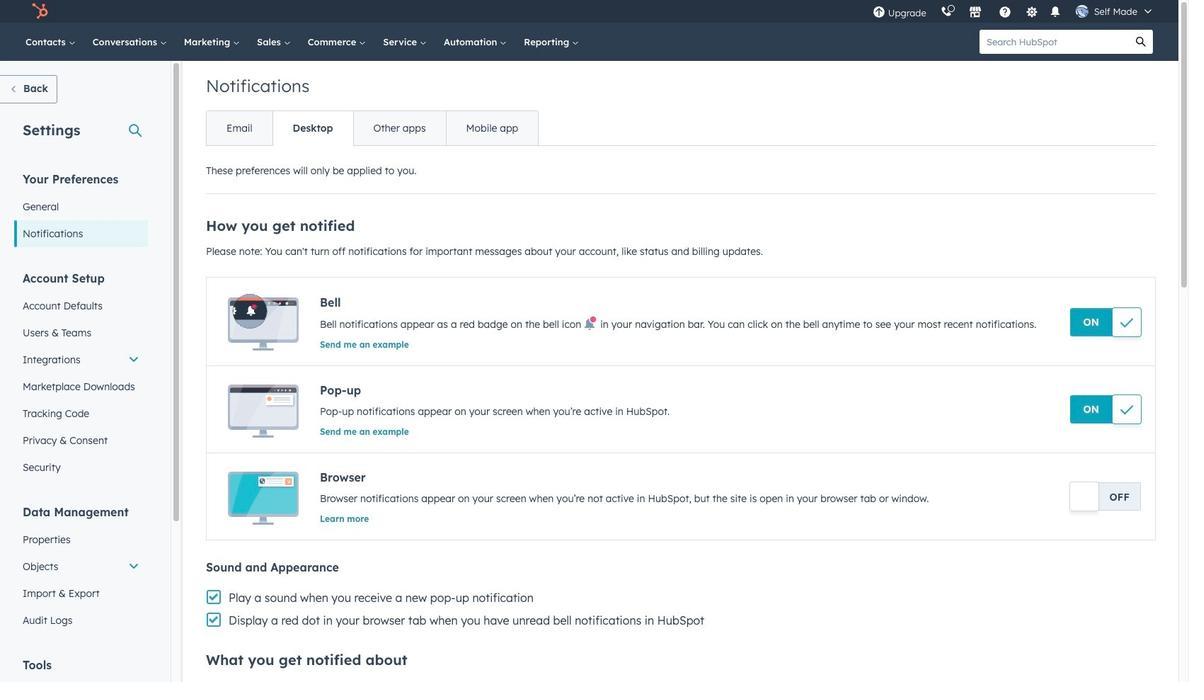 Task type: vqa. For each thing, say whether or not it's contained in the screenshot.
navigation
yes



Task type: describe. For each thing, give the bounding box(es) containing it.
marketplaces image
[[969, 6, 982, 19]]



Task type: locate. For each thing, give the bounding box(es) containing it.
Search HubSpot search field
[[980, 30, 1130, 54]]

your preferences element
[[14, 171, 148, 247]]

account setup element
[[14, 271, 148, 481]]

navigation
[[206, 110, 539, 146]]

ruby anderson image
[[1076, 5, 1089, 18]]

menu
[[866, 0, 1162, 23]]

data management element
[[14, 504, 148, 634]]



